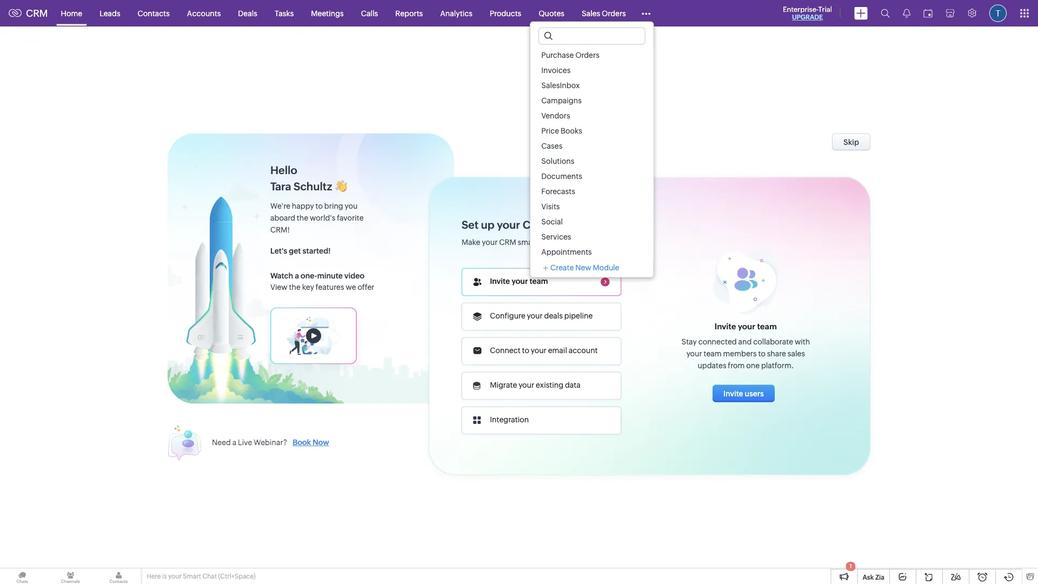 Task type: describe. For each thing, give the bounding box(es) containing it.
started!
[[303, 246, 331, 255]]

solutions link
[[531, 153, 654, 169]]

deals link
[[230, 0, 266, 26]]

enterprise-
[[784, 5, 819, 13]]

skip
[[844, 138, 860, 146]]

deals
[[545, 312, 563, 320]]

chat
[[203, 573, 217, 580]]

invite users button
[[713, 385, 775, 402]]

meetings
[[311, 9, 344, 18]]

let's get started!
[[271, 246, 331, 255]]

0 vertical spatial and
[[547, 238, 560, 246]]

now
[[313, 438, 329, 447]]

here
[[147, 573, 161, 580]]

team inside stay connected and collaborate with your team members to share sales updates from one platform.
[[704, 349, 722, 358]]

0 vertical spatial crm
[[26, 8, 48, 19]]

contacts image
[[97, 569, 141, 584]]

your left email
[[531, 346, 547, 355]]

create new module
[[551, 263, 620, 272]]

collaborate
[[754, 337, 794, 346]]

we're happy to bring you aboard the world's favorite crm!
[[271, 202, 364, 234]]

connect to your email account
[[490, 346, 598, 355]]

campaigns
[[542, 96, 582, 105]]

accounts link
[[178, 0, 230, 26]]

one-
[[301, 271, 317, 280]]

profile element
[[984, 0, 1014, 26]]

the for world's
[[297, 213, 309, 222]]

reports
[[396, 9, 423, 18]]

tasks link
[[266, 0, 303, 26]]

up
[[481, 219, 495, 231]]

invite inside invite users button
[[724, 389, 744, 398]]

reports link
[[387, 0, 432, 26]]

world's
[[310, 213, 336, 222]]

deals
[[238, 9, 258, 18]]

tasks
[[275, 9, 294, 18]]

stay
[[682, 337, 697, 346]]

email
[[549, 346, 568, 355]]

data
[[565, 381, 581, 390]]

trial
[[819, 5, 833, 13]]

2 horizontal spatial team
[[758, 322, 778, 331]]

vendors link
[[531, 108, 654, 123]]

quotes
[[539, 9, 565, 18]]

one
[[747, 361, 760, 370]]

price
[[542, 126, 560, 135]]

chats image
[[0, 569, 44, 584]]

calls link
[[353, 0, 387, 26]]

appointments link
[[531, 244, 654, 259]]

interactive
[[582, 238, 619, 246]]

(ctrl+space)
[[218, 573, 256, 580]]

leads link
[[91, 0, 129, 26]]

upgrade
[[793, 14, 824, 21]]

price books
[[542, 126, 583, 135]]

your left deals
[[527, 312, 543, 320]]

stay connected and collaborate with your team members to share sales updates from one platform.
[[682, 337, 811, 370]]

create
[[551, 263, 574, 272]]

0 vertical spatial team
[[530, 277, 548, 286]]

offer
[[358, 283, 375, 291]]

a for live
[[233, 438, 237, 447]]

set up your crm
[[462, 219, 548, 231]]

key
[[302, 283, 314, 291]]

your inside stay connected and collaborate with your team members to share sales updates from one platform.
[[687, 349, 703, 358]]

home link
[[52, 0, 91, 26]]

documents
[[542, 172, 583, 180]]

analytics
[[441, 9, 473, 18]]

need a live webinar? book now
[[212, 438, 329, 447]]

members
[[724, 349, 757, 358]]

calls
[[361, 9, 378, 18]]

sales
[[582, 9, 601, 18]]

module
[[593, 263, 620, 272]]

0 vertical spatial invite your team
[[490, 277, 548, 286]]

minute
[[317, 271, 343, 280]]

watch a one-minute video view the key features we offer
[[271, 271, 375, 291]]

your right is
[[168, 573, 182, 580]]

crm!
[[271, 225, 290, 234]]

vendors
[[542, 111, 571, 120]]

0 vertical spatial invite
[[490, 277, 510, 286]]

hello tara schultz
[[271, 164, 332, 193]]

here is your smart chat (ctrl+space)
[[147, 573, 256, 580]]

enterprise-trial upgrade
[[784, 5, 833, 21]]

home
[[61, 9, 82, 18]]

purchase orders link
[[531, 47, 654, 63]]

social
[[542, 217, 563, 226]]

price books link
[[531, 123, 654, 138]]

quotes link
[[530, 0, 574, 26]]

new
[[576, 263, 592, 272]]

signals image
[[904, 9, 911, 18]]

channels image
[[48, 569, 93, 584]]

1 vertical spatial invite your team
[[715, 322, 778, 331]]

hello
[[271, 164, 297, 176]]

create new module link
[[543, 263, 620, 272]]

cases
[[542, 142, 563, 150]]

books
[[561, 126, 583, 135]]

create menu element
[[848, 0, 875, 26]]

the for key
[[289, 283, 301, 291]]

accounts
[[187, 9, 221, 18]]

your right the migrate
[[519, 381, 535, 390]]



Task type: locate. For each thing, give the bounding box(es) containing it.
your
[[497, 219, 521, 231], [482, 238, 498, 246], [512, 277, 528, 286], [527, 312, 543, 320], [738, 322, 756, 331], [531, 346, 547, 355], [687, 349, 703, 358], [519, 381, 535, 390], [168, 573, 182, 580]]

Other Modules field
[[635, 5, 658, 22]]

set
[[462, 219, 479, 231]]

1 horizontal spatial crm
[[500, 238, 517, 246]]

campaigns link
[[531, 93, 654, 108]]

team up collaborate
[[758, 322, 778, 331]]

existing
[[536, 381, 564, 390]]

1 horizontal spatial a
[[295, 271, 299, 280]]

cases link
[[531, 138, 654, 153]]

to left share
[[759, 349, 766, 358]]

2 vertical spatial team
[[704, 349, 722, 358]]

forecasts
[[542, 187, 576, 196]]

invite your team up stay connected and collaborate with your team members to share sales updates from one platform.
[[715, 322, 778, 331]]

crm link
[[9, 8, 48, 19]]

schultz
[[294, 180, 332, 193]]

0 horizontal spatial team
[[530, 277, 548, 286]]

products link
[[481, 0, 530, 26]]

users
[[745, 389, 764, 398]]

share
[[768, 349, 787, 358]]

0 horizontal spatial orders
[[576, 51, 600, 59]]

your right up
[[497, 219, 521, 231]]

and
[[547, 238, 560, 246], [739, 337, 752, 346]]

your up 'configure'
[[512, 277, 528, 286]]

2 horizontal spatial crm
[[523, 219, 548, 231]]

search image
[[882, 9, 891, 18]]

Search Modules text field
[[540, 28, 645, 44]]

1 vertical spatial a
[[233, 438, 237, 447]]

0 vertical spatial the
[[297, 213, 309, 222]]

a
[[295, 271, 299, 280], [233, 438, 237, 447]]

visits link
[[531, 199, 654, 214]]

ask zia
[[863, 574, 885, 581]]

invite up 'configure'
[[490, 277, 510, 286]]

list box
[[531, 47, 654, 259]]

features
[[316, 283, 344, 291]]

products
[[490, 9, 522, 18]]

team
[[530, 277, 548, 286], [758, 322, 778, 331], [704, 349, 722, 358]]

a inside the watch a one-minute video view the key features we offer
[[295, 271, 299, 280]]

migrate
[[490, 381, 517, 390]]

watch
[[271, 271, 293, 280]]

1 vertical spatial team
[[758, 322, 778, 331]]

1 vertical spatial orders
[[576, 51, 600, 59]]

the down happy
[[297, 213, 309, 222]]

1 vertical spatial invite
[[715, 322, 737, 331]]

salesinbox link
[[531, 78, 654, 93]]

2 vertical spatial invite
[[724, 389, 744, 398]]

book
[[293, 438, 311, 447]]

1 horizontal spatial invite your team
[[715, 322, 778, 331]]

invite left the "users"
[[724, 389, 744, 398]]

invite users
[[724, 389, 764, 398]]

invite
[[490, 277, 510, 286], [715, 322, 737, 331], [724, 389, 744, 398]]

we're
[[271, 202, 291, 210]]

crm left home
[[26, 8, 48, 19]]

1 horizontal spatial and
[[739, 337, 752, 346]]

and inside stay connected and collaborate with your team members to share sales updates from one platform.
[[739, 337, 752, 346]]

services link
[[531, 229, 654, 244]]

1 vertical spatial crm
[[523, 219, 548, 231]]

invoices link
[[531, 63, 654, 78]]

to inside stay connected and collaborate with your team members to share sales updates from one platform.
[[759, 349, 766, 358]]

more
[[562, 238, 580, 246]]

0 horizontal spatial crm
[[26, 8, 48, 19]]

team up 'configure your deals pipeline'
[[530, 277, 548, 286]]

the inside we're happy to bring you aboard the world's favorite crm!
[[297, 213, 309, 222]]

bring
[[325, 202, 343, 210]]

tara
[[271, 180, 291, 193]]

2 horizontal spatial to
[[759, 349, 766, 358]]

to up world's
[[316, 202, 323, 210]]

1 vertical spatial and
[[739, 337, 752, 346]]

favorite
[[337, 213, 364, 222]]

meetings link
[[303, 0, 353, 26]]

purchase
[[542, 51, 574, 59]]

skip button
[[833, 133, 871, 151]]

0 horizontal spatial and
[[547, 238, 560, 246]]

list box containing purchase orders
[[531, 47, 654, 259]]

crm down set up your crm
[[500, 238, 517, 246]]

your up stay connected and collaborate with your team members to share sales updates from one platform.
[[738, 322, 756, 331]]

1 horizontal spatial orders
[[602, 9, 626, 18]]

let's
[[271, 246, 287, 255]]

from
[[729, 361, 745, 370]]

configure
[[490, 312, 526, 320]]

search element
[[875, 0, 897, 27]]

orders for sales orders
[[602, 9, 626, 18]]

a left "one-"
[[295, 271, 299, 280]]

to inside we're happy to bring you aboard the world's favorite crm!
[[316, 202, 323, 210]]

0 horizontal spatial to
[[316, 202, 323, 210]]

ask
[[863, 574, 875, 581]]

contacts link
[[129, 0, 178, 26]]

aboard
[[271, 213, 295, 222]]

0 vertical spatial orders
[[602, 9, 626, 18]]

signals element
[[897, 0, 918, 27]]

invite your team up 'configure'
[[490, 277, 548, 286]]

to right 'connect'
[[522, 346, 530, 355]]

invite up connected
[[715, 322, 737, 331]]

social link
[[531, 214, 654, 229]]

0 vertical spatial a
[[295, 271, 299, 280]]

smarter
[[518, 238, 545, 246]]

contacts
[[138, 9, 170, 18]]

solutions
[[542, 157, 575, 165]]

account
[[569, 346, 598, 355]]

forecasts link
[[531, 184, 654, 199]]

invoices
[[542, 66, 571, 74]]

a left live
[[233, 438, 237, 447]]

crm
[[26, 8, 48, 19], [523, 219, 548, 231], [500, 238, 517, 246]]

1 horizontal spatial to
[[522, 346, 530, 355]]

view
[[271, 283, 288, 291]]

crm up the smarter
[[523, 219, 548, 231]]

services
[[542, 232, 572, 241]]

team up updates
[[704, 349, 722, 358]]

smart
[[183, 573, 201, 580]]

orders for purchase orders
[[576, 51, 600, 59]]

is
[[162, 573, 167, 580]]

sales
[[788, 349, 806, 358]]

the inside the watch a one-minute video view the key features we offer
[[289, 283, 301, 291]]

zia
[[876, 574, 885, 581]]

the left key
[[289, 283, 301, 291]]

sales orders link
[[574, 0, 635, 26]]

a for one-
[[295, 271, 299, 280]]

create menu image
[[855, 7, 869, 20]]

get
[[289, 246, 301, 255]]

live
[[238, 438, 252, 447]]

purchase orders
[[542, 51, 600, 59]]

orders
[[602, 9, 626, 18], [576, 51, 600, 59]]

leads
[[100, 9, 120, 18]]

you
[[345, 202, 358, 210]]

your down stay
[[687, 349, 703, 358]]

0 horizontal spatial invite your team
[[490, 277, 548, 286]]

analytics link
[[432, 0, 481, 26]]

visits
[[542, 202, 560, 211]]

video
[[345, 271, 365, 280]]

0 horizontal spatial a
[[233, 438, 237, 447]]

platform.
[[762, 361, 795, 370]]

and up 'appointments'
[[547, 238, 560, 246]]

your down up
[[482, 238, 498, 246]]

1 vertical spatial the
[[289, 283, 301, 291]]

salesinbox
[[542, 81, 580, 90]]

updates
[[698, 361, 727, 370]]

connected
[[699, 337, 737, 346]]

calendar image
[[924, 9, 933, 18]]

integration
[[490, 416, 529, 424]]

sales orders
[[582, 9, 626, 18]]

2 vertical spatial crm
[[500, 238, 517, 246]]

profile image
[[990, 5, 1008, 22]]

orders right sales
[[602, 9, 626, 18]]

1 horizontal spatial team
[[704, 349, 722, 358]]

pipeline
[[565, 312, 593, 320]]

orders up invoices link
[[576, 51, 600, 59]]

and up members
[[739, 337, 752, 346]]

book now link
[[287, 438, 329, 447]]



Task type: vqa. For each thing, say whether or not it's contained in the screenshot.
"Create New Module" link
yes



